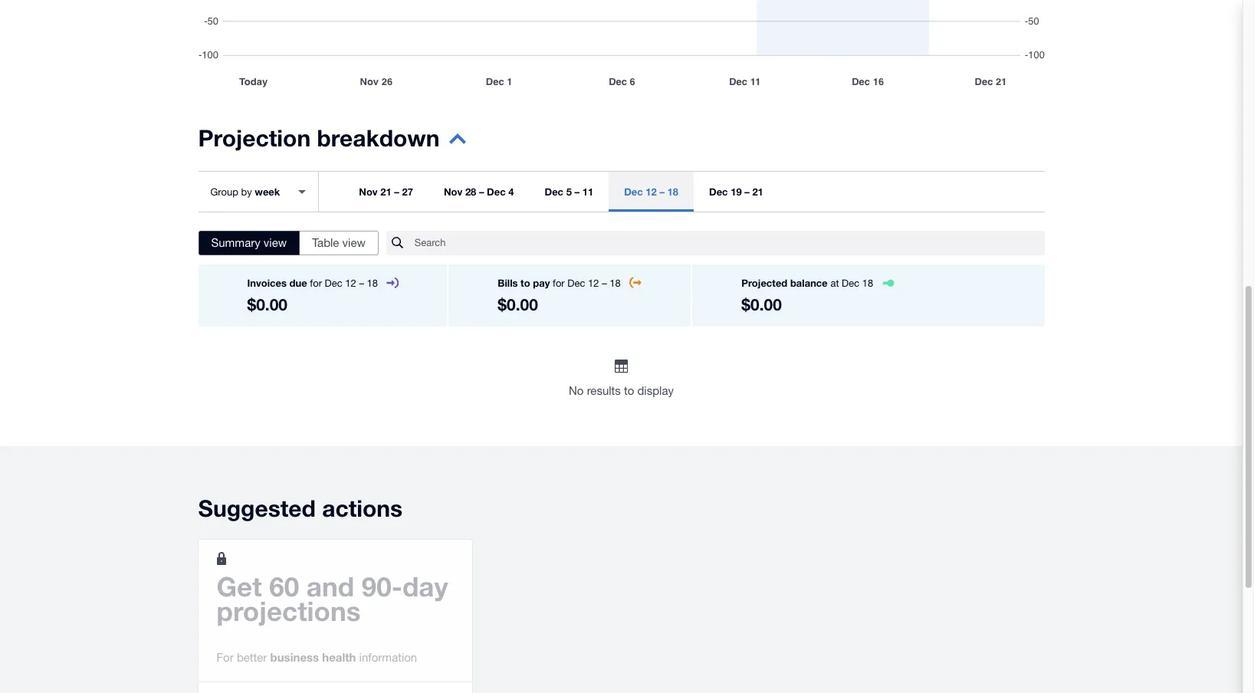 Task type: vqa. For each thing, say whether or not it's contained in the screenshot.
right now
no



Task type: locate. For each thing, give the bounding box(es) containing it.
21
[[380, 186, 392, 198], [752, 186, 764, 198]]

– for 18
[[660, 186, 665, 198]]

summary
[[211, 236, 260, 249]]

– inside invoices due for dec 12 – 18 $0.00
[[359, 278, 364, 289]]

1 horizontal spatial view
[[342, 236, 366, 249]]

for better business health information
[[217, 650, 417, 664]]

projection breakdown view option group
[[198, 231, 379, 255]]

0 horizontal spatial 21
[[380, 186, 392, 198]]

suggested
[[198, 494, 316, 522]]

12 right pay
[[588, 278, 599, 289]]

1 horizontal spatial for
[[553, 278, 565, 289]]

to left pay
[[521, 277, 530, 289]]

0 horizontal spatial for
[[310, 278, 322, 289]]

27
[[402, 186, 413, 198]]

0 vertical spatial to
[[521, 277, 530, 289]]

– right pay
[[602, 278, 607, 289]]

dec right at
[[842, 278, 860, 289]]

for right pay
[[553, 278, 565, 289]]

1 horizontal spatial 21
[[752, 186, 764, 198]]

1 $0.00 from the left
[[247, 295, 288, 314]]

dec inside bills to pay for dec 12 – 18 $0.00
[[568, 278, 585, 289]]

11
[[582, 186, 594, 198]]

$0.00 down invoices
[[247, 295, 288, 314]]

$0.00
[[247, 295, 288, 314], [498, 295, 538, 314], [742, 295, 782, 314]]

– inside bills to pay for dec 12 – 18 $0.00
[[602, 278, 607, 289]]

table
[[312, 236, 339, 249]]

28
[[465, 186, 476, 198]]

to inside bills to pay for dec 12 – 18 $0.00
[[521, 277, 530, 289]]

nov for nov 28 – dec 4
[[444, 186, 463, 198]]

dec right pay
[[568, 278, 585, 289]]

21 left 27
[[380, 186, 392, 198]]

0 horizontal spatial nov
[[359, 186, 378, 198]]

$0.00 inside invoices due for dec 12 – 18 $0.00
[[247, 295, 288, 314]]

dec 5 – 11
[[545, 186, 594, 198]]

nov for nov 21 – 27
[[359, 186, 378, 198]]

health
[[322, 650, 356, 664]]

dec
[[487, 186, 506, 198], [545, 186, 564, 198], [624, 186, 643, 198], [709, 186, 728, 198], [325, 278, 343, 289], [568, 278, 585, 289], [842, 278, 860, 289]]

– for 21
[[745, 186, 750, 198]]

by
[[241, 186, 252, 197]]

nov left 27
[[359, 186, 378, 198]]

2 view from the left
[[342, 236, 366, 249]]

– down table view
[[359, 278, 364, 289]]

$0.00 down bills
[[498, 295, 538, 314]]

60
[[269, 570, 299, 602]]

$0.00 down projected
[[742, 295, 782, 314]]

–
[[394, 186, 399, 198], [479, 186, 484, 198], [575, 186, 580, 198], [660, 186, 665, 198], [745, 186, 750, 198], [359, 278, 364, 289], [602, 278, 607, 289]]

dec inside invoices due for dec 12 – 18 $0.00
[[325, 278, 343, 289]]

view right 'summary'
[[264, 236, 287, 249]]

dec 19 – 21
[[709, 186, 764, 198]]

18 inside 'projected balance at dec 18'
[[862, 278, 874, 289]]

21 right the 19
[[752, 186, 764, 198]]

suggested actions
[[198, 494, 403, 522]]

– right 11
[[660, 186, 665, 198]]

18 inside bills to pay for dec 12 – 18 $0.00
[[610, 278, 621, 289]]

dec right 11
[[624, 186, 643, 198]]

nov
[[359, 186, 378, 198], [444, 186, 463, 198]]

1 vertical spatial to
[[624, 384, 634, 397]]

18 right pay
[[610, 278, 621, 289]]

2 nov from the left
[[444, 186, 463, 198]]

18 right at
[[862, 278, 874, 289]]

actions
[[322, 494, 403, 522]]

dec inside 'projected balance at dec 18'
[[842, 278, 860, 289]]

to
[[521, 277, 530, 289], [624, 384, 634, 397]]

1 horizontal spatial 12
[[588, 278, 599, 289]]

Search for a document search field
[[415, 230, 1045, 256]]

due
[[290, 277, 307, 289]]

view right the table
[[342, 236, 366, 249]]

1 for from the left
[[310, 278, 322, 289]]

nov left 28
[[444, 186, 463, 198]]

– for 27
[[394, 186, 399, 198]]

1 horizontal spatial $0.00
[[498, 295, 538, 314]]

display
[[638, 384, 674, 397]]

– left 27
[[394, 186, 399, 198]]

– right 28
[[479, 186, 484, 198]]

for right due
[[310, 278, 322, 289]]

0 horizontal spatial $0.00
[[247, 295, 288, 314]]

18 right due
[[367, 278, 378, 289]]

2 horizontal spatial $0.00
[[742, 295, 782, 314]]

12 down table view
[[345, 278, 356, 289]]

to right results at the bottom of page
[[624, 384, 634, 397]]

18
[[667, 186, 679, 198], [367, 278, 378, 289], [610, 278, 621, 289], [862, 278, 874, 289]]

for inside invoices due for dec 12 – 18 $0.00
[[310, 278, 322, 289]]

– right 5
[[575, 186, 580, 198]]

dec right due
[[325, 278, 343, 289]]

balance
[[790, 277, 828, 289]]

1 horizontal spatial nov
[[444, 186, 463, 198]]

– right the 19
[[745, 186, 750, 198]]

1 nov from the left
[[359, 186, 378, 198]]

1 horizontal spatial to
[[624, 384, 634, 397]]

0 horizontal spatial to
[[521, 277, 530, 289]]

12
[[646, 186, 657, 198], [345, 278, 356, 289], [588, 278, 599, 289]]

1 view from the left
[[264, 236, 287, 249]]

invoices due for dec 12 – 18 $0.00
[[247, 277, 378, 314]]

projected balance at dec 18
[[742, 277, 874, 289]]

better
[[237, 651, 267, 664]]

view
[[264, 236, 287, 249], [342, 236, 366, 249]]

2 for from the left
[[553, 278, 565, 289]]

view for table view
[[342, 236, 366, 249]]

0 horizontal spatial view
[[264, 236, 287, 249]]

2 $0.00 from the left
[[498, 295, 538, 314]]

for
[[310, 278, 322, 289], [553, 278, 565, 289]]

table view
[[312, 236, 366, 249]]

12 right 11
[[646, 186, 657, 198]]

0 horizontal spatial 12
[[345, 278, 356, 289]]

projection
[[198, 124, 311, 152]]

no
[[569, 384, 584, 397]]



Task type: describe. For each thing, give the bounding box(es) containing it.
projection breakdown
[[198, 124, 440, 152]]

group
[[210, 186, 238, 197]]

day
[[403, 570, 448, 602]]

projections
[[217, 595, 361, 627]]

nov 28 – dec 4
[[444, 186, 514, 198]]

18 left the 19
[[667, 186, 679, 198]]

5
[[566, 186, 572, 198]]

2 21 from the left
[[752, 186, 764, 198]]

dec left the 19
[[709, 186, 728, 198]]

19
[[731, 186, 742, 198]]

dec 12 – 18
[[624, 186, 679, 198]]

results
[[587, 384, 621, 397]]

information
[[359, 651, 417, 664]]

business
[[270, 650, 319, 664]]

90-
[[362, 570, 403, 602]]

3 $0.00 from the left
[[742, 295, 782, 314]]

for
[[217, 651, 234, 664]]

and
[[307, 570, 354, 602]]

dec left 4
[[487, 186, 506, 198]]

projected
[[742, 277, 788, 289]]

dec left 5
[[545, 186, 564, 198]]

pay
[[533, 277, 550, 289]]

12 inside bills to pay for dec 12 – 18 $0.00
[[588, 278, 599, 289]]

projection breakdown button
[[198, 124, 466, 162]]

breakdown
[[317, 124, 440, 152]]

for inside bills to pay for dec 12 – 18 $0.00
[[553, 278, 565, 289]]

summary view
[[211, 236, 287, 249]]

group by week
[[210, 185, 280, 197]]

bills to pay for dec 12 – 18 $0.00
[[498, 277, 621, 314]]

– for 11
[[575, 186, 580, 198]]

2 horizontal spatial 12
[[646, 186, 657, 198]]

12 inside invoices due for dec 12 – 18 $0.00
[[345, 278, 356, 289]]

nov 21 – 27
[[359, 186, 413, 198]]

view for summary view
[[264, 236, 287, 249]]

$0.00 inside bills to pay for dec 12 – 18 $0.00
[[498, 295, 538, 314]]

– for dec
[[479, 186, 484, 198]]

get
[[217, 570, 262, 602]]

get 60 and 90-day projections
[[217, 570, 448, 627]]

no results to display
[[569, 384, 674, 397]]

invoices
[[247, 277, 287, 289]]

week
[[255, 185, 280, 197]]

18 inside invoices due for dec 12 – 18 $0.00
[[367, 278, 378, 289]]

at
[[831, 278, 839, 289]]

bills
[[498, 277, 518, 289]]

1 21 from the left
[[380, 186, 392, 198]]

4
[[509, 186, 514, 198]]



